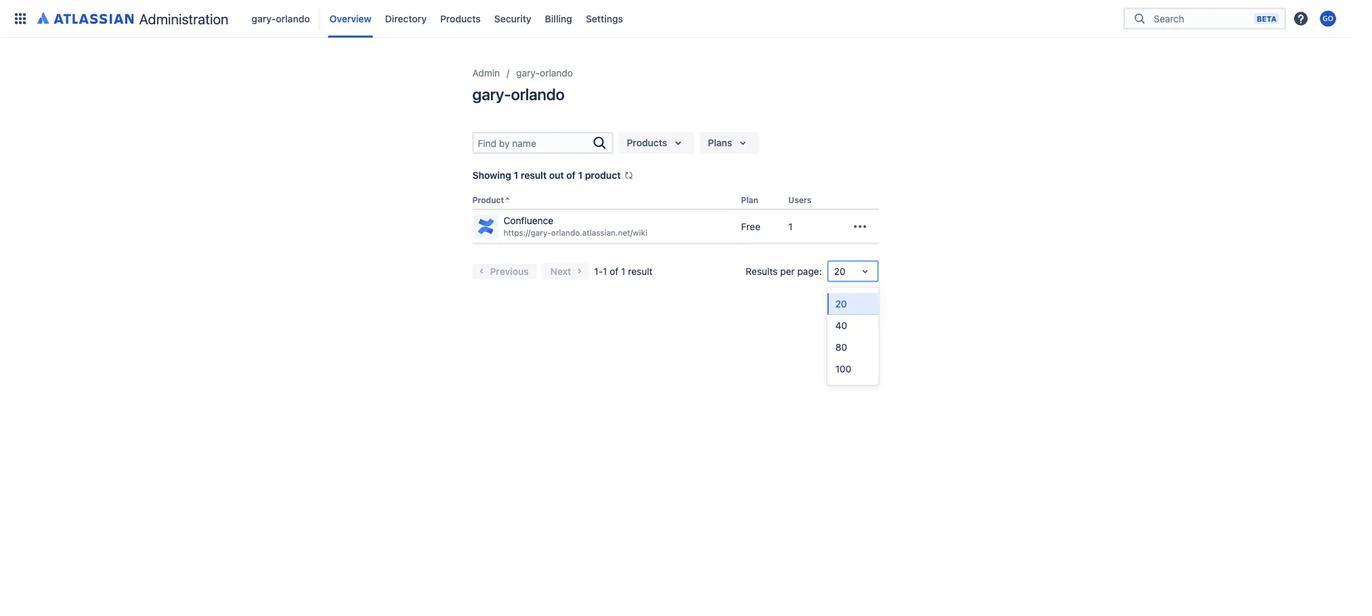 Task type: locate. For each thing, give the bounding box(es) containing it.
products for products popup button
[[627, 137, 667, 148]]

0 horizontal spatial gary-
[[252, 13, 276, 24]]

Search text field
[[474, 133, 592, 152]]

40
[[835, 320, 847, 331]]

products inside global navigation element
[[440, 13, 481, 24]]

of right 1- at the left top of the page
[[610, 265, 619, 277]]

2 vertical spatial gary-orlando
[[472, 85, 565, 104]]

20
[[834, 265, 846, 277], [835, 298, 847, 309]]

gary- inside global navigation element
[[252, 13, 276, 24]]

orlando down billing link
[[540, 67, 573, 79]]

orlando left overview
[[276, 13, 310, 24]]

2 horizontal spatial gary-
[[516, 67, 540, 79]]

orlando inside global navigation element
[[276, 13, 310, 24]]

0 vertical spatial 20
[[834, 265, 846, 277]]

20 left open icon
[[834, 265, 846, 277]]

orlando.atlassian.net/wiki
[[551, 228, 647, 238]]

admin link
[[472, 65, 500, 81]]

overview link
[[326, 8, 376, 29]]

gary- for the rightmost gary-orlando link
[[516, 67, 540, 79]]

gary-orlando inside global navigation element
[[252, 13, 310, 24]]

1 vertical spatial gary-orlando link
[[516, 65, 573, 81]]

0 vertical spatial of
[[566, 170, 576, 181]]

out
[[549, 170, 564, 181]]

0 vertical spatial orlando
[[276, 13, 310, 24]]

showing 1 result out of 1 product
[[472, 170, 621, 181]]

0 vertical spatial gary-orlando link
[[247, 8, 314, 29]]

1 right 1- at the left top of the page
[[621, 265, 625, 277]]

products
[[440, 13, 481, 24], [627, 137, 667, 148]]

20 up the 40
[[835, 298, 847, 309]]

2 vertical spatial orlando
[[511, 85, 565, 104]]

0 vertical spatial result
[[521, 170, 547, 181]]

products inside popup button
[[627, 137, 667, 148]]

1 vertical spatial products
[[627, 137, 667, 148]]

1-
[[594, 265, 603, 277]]

result right 1- at the left top of the page
[[628, 265, 653, 277]]

of
[[566, 170, 576, 181], [610, 265, 619, 277]]

0 vertical spatial products
[[440, 13, 481, 24]]

gary-orlando
[[252, 13, 310, 24], [516, 67, 573, 79], [472, 85, 565, 104]]

2 vertical spatial gary-
[[472, 85, 511, 104]]

1 vertical spatial of
[[610, 265, 619, 277]]

products left security
[[440, 13, 481, 24]]

global navigation element
[[8, 0, 1124, 38]]

1 vertical spatial result
[[628, 265, 653, 277]]

0 horizontal spatial products
[[440, 13, 481, 24]]

plan
[[741, 195, 758, 205]]

1 left product
[[578, 170, 583, 181]]

administration banner
[[0, 0, 1351, 38]]

result
[[521, 170, 547, 181], [628, 265, 653, 277]]

settings
[[586, 13, 623, 24]]

products up refresh image at the left top of page
[[627, 137, 667, 148]]

users
[[788, 195, 812, 205]]

confluence image
[[475, 216, 497, 237]]

1 vertical spatial orlando
[[540, 67, 573, 79]]

plans button
[[700, 132, 759, 154]]

1
[[514, 170, 518, 181], [578, 170, 583, 181], [788, 221, 793, 232], [603, 265, 607, 277], [621, 265, 625, 277]]

help icon image
[[1293, 10, 1309, 27]]

gary-orlando link
[[247, 8, 314, 29], [516, 65, 573, 81]]

products link
[[436, 8, 485, 29]]

orlando
[[276, 13, 310, 24], [540, 67, 573, 79], [511, 85, 565, 104]]

0 vertical spatial gary-orlando
[[252, 13, 310, 24]]

0 vertical spatial gary-
[[252, 13, 276, 24]]

results
[[746, 265, 778, 277]]

0 horizontal spatial result
[[521, 170, 547, 181]]

search icon image
[[1132, 12, 1148, 25]]

admin
[[472, 67, 500, 79]]

page:
[[797, 265, 822, 277]]

directory
[[385, 13, 427, 24]]

1 vertical spatial gary-
[[516, 67, 540, 79]]

billing link
[[541, 8, 576, 29]]

1 right next image
[[603, 265, 607, 277]]

security
[[494, 13, 531, 24]]

result left out
[[521, 170, 547, 181]]

1 horizontal spatial result
[[628, 265, 653, 277]]

1 horizontal spatial products
[[627, 137, 667, 148]]

1 horizontal spatial of
[[610, 265, 619, 277]]

billing
[[545, 13, 572, 24]]

gary-
[[252, 13, 276, 24], [516, 67, 540, 79], [472, 85, 511, 104]]

orlando up search text box
[[511, 85, 565, 104]]

1 horizontal spatial gary-orlando link
[[516, 65, 573, 81]]

of right out
[[566, 170, 576, 181]]

atlassian image
[[37, 9, 134, 26], [37, 9, 134, 26]]

0 horizontal spatial gary-orlando link
[[247, 8, 314, 29]]



Task type: describe. For each thing, give the bounding box(es) containing it.
Search field
[[1150, 6, 1254, 31]]

1 horizontal spatial gary-
[[472, 85, 511, 104]]

free
[[741, 221, 760, 232]]

0 horizontal spatial of
[[566, 170, 576, 181]]

products for products link
[[440, 13, 481, 24]]

administration
[[139, 10, 229, 27]]

showing
[[472, 170, 511, 181]]

appswitcher icon image
[[12, 10, 28, 27]]

refresh image
[[624, 170, 634, 181]]

confluence https://gary-orlando.atlassian.net/wiki
[[504, 215, 647, 238]]

1 down users at the right top
[[788, 221, 793, 232]]

confluence
[[504, 215, 554, 226]]

results per page:
[[746, 265, 822, 277]]

orlando for gary-orlando link to the top
[[276, 13, 310, 24]]

plans
[[708, 137, 732, 148]]

directory link
[[381, 8, 431, 29]]

products button
[[619, 132, 694, 154]]

1 right showing
[[514, 170, 518, 181]]

per
[[780, 265, 795, 277]]

product
[[585, 170, 621, 181]]

account image
[[1320, 10, 1336, 27]]

settings link
[[582, 8, 627, 29]]

previous image
[[474, 263, 490, 279]]

100
[[835, 363, 851, 374]]

confluence image
[[475, 216, 497, 237]]

product
[[472, 195, 504, 205]]

search image
[[592, 135, 608, 151]]

https://gary-
[[504, 228, 551, 238]]

security link
[[490, 8, 536, 29]]

administration link
[[33, 8, 234, 29]]

1-1 of 1 result
[[594, 265, 653, 277]]

beta
[[1257, 14, 1277, 23]]

overview
[[330, 13, 371, 24]]

orlando for the rightmost gary-orlando link
[[540, 67, 573, 79]]

1 vertical spatial gary-orlando
[[516, 67, 573, 79]]

next image
[[571, 263, 587, 279]]

gary- for gary-orlando link to the top
[[252, 13, 276, 24]]

open image
[[857, 263, 873, 279]]

80
[[835, 341, 847, 352]]

1 vertical spatial 20
[[835, 298, 847, 309]]



Task type: vqa. For each thing, say whether or not it's contained in the screenshot.
BETA
yes



